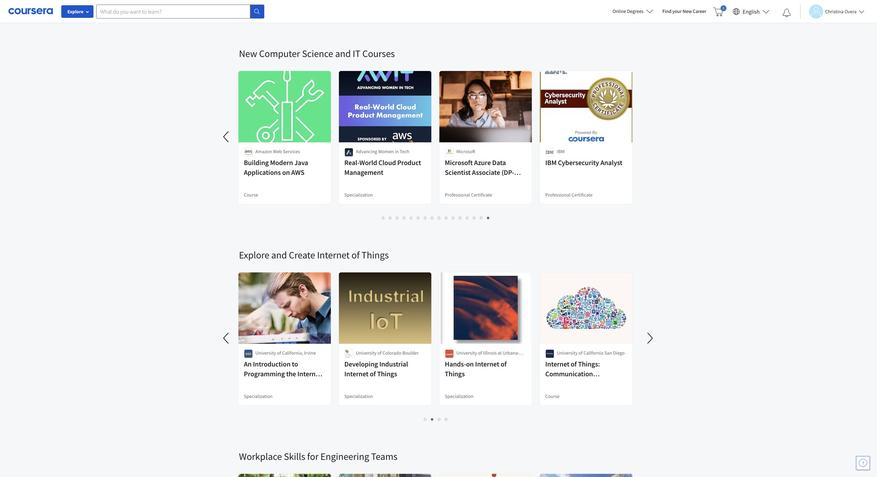 Task type: describe. For each thing, give the bounding box(es) containing it.
services
[[283, 148, 300, 155]]

modern
[[270, 158, 293, 167]]

on inside building modern java applications on aws
[[282, 168, 290, 177]]

100)
[[445, 178, 458, 187]]

analyst
[[600, 158, 622, 167]]

14
[[473, 215, 479, 221]]

english
[[743, 8, 760, 15]]

things inside an introduction to programming the internet of things (iot)
[[251, 380, 271, 388]]

ibm cybersecurity analyst
[[545, 158, 622, 167]]

building modern java applications on aws
[[244, 158, 308, 177]]

next slide image
[[642, 330, 658, 347]]

of inside an introduction to programming the internet of things (iot)
[[244, 380, 250, 388]]

communication
[[545, 370, 593, 378]]

christina overa
[[825, 8, 857, 15]]

11
[[452, 215, 458, 221]]

developing
[[344, 360, 378, 369]]

11 button
[[450, 214, 458, 222]]

3 button for 4 button inside explore and create internet of things carousel element 2 button
[[436, 416, 443, 424]]

boulder
[[402, 350, 419, 356]]

an introduction to programming the internet of things (iot)
[[244, 360, 322, 388]]

new computer science and it courses carousel element
[[0, 26, 638, 228]]

of inside the developing industrial internet of things
[[370, 370, 376, 378]]

internet inside hands-on internet of things
[[475, 360, 499, 369]]

engineering
[[320, 451, 369, 463]]

create
[[289, 249, 315, 262]]

courses
[[362, 47, 395, 60]]

university of california san diego
[[557, 350, 625, 356]]

0 vertical spatial and
[[335, 47, 351, 60]]

3 for 4 button inside explore and create internet of things carousel element
[[438, 416, 441, 423]]

1 list from the top
[[239, 12, 633, 20]]

professional for microsoft azure data scientist associate (dp- 100)
[[445, 192, 470, 198]]

explore button
[[61, 5, 93, 18]]

developing industrial internet of things
[[344, 360, 408, 378]]

4 for 4 button inside explore and create internet of things carousel element
[[445, 416, 448, 423]]

15
[[480, 215, 486, 221]]

1 for 4 button inside explore and create internet of things carousel element 2 button
[[424, 416, 427, 423]]

colorado
[[383, 350, 401, 356]]

list inside new computer science and it courses carousel element
[[239, 214, 633, 222]]

university for internet
[[557, 350, 578, 356]]

previous slide image for explore and create internet of things
[[218, 330, 235, 347]]

amazon web services image
[[244, 148, 253, 157]]

christina
[[825, 8, 844, 15]]

coursera image
[[8, 6, 53, 17]]

english button
[[730, 0, 772, 23]]

help center image
[[859, 459, 867, 468]]

coding interview preparation course by meta, image
[[238, 474, 331, 478]]

(iot)
[[272, 380, 287, 388]]

introduction
[[253, 360, 291, 369]]

scientist
[[445, 168, 471, 177]]

5
[[410, 215, 413, 221]]

introduction to software product management course by university of alberta, image
[[540, 474, 632, 478]]

building
[[244, 158, 269, 167]]

agile project management course by google, image
[[339, 474, 432, 478]]

9
[[438, 215, 441, 221]]

6
[[417, 215, 420, 221]]

course for internet of things: communication technologies
[[545, 394, 560, 400]]

java
[[294, 158, 308, 167]]

amazon web services
[[255, 148, 300, 155]]

things inside the developing industrial internet of things
[[377, 370, 397, 378]]

1 vertical spatial and
[[271, 249, 287, 262]]

associate
[[472, 168, 500, 177]]

find your new career
[[662, 8, 706, 14]]

online degrees button
[[607, 4, 659, 19]]

microsoft image
[[445, 148, 454, 157]]

real-
[[344, 158, 359, 167]]

7
[[424, 215, 427, 221]]

15 button
[[478, 214, 486, 222]]

2 button for 4 button inside explore and create internet of things carousel element
[[429, 416, 436, 424]]

3 for 4 button for list in the new computer science and it courses carousel element
[[396, 215, 399, 221]]

teams
[[371, 451, 397, 463]]

california
[[584, 350, 603, 356]]

specialization for hands-on internet of things
[[445, 394, 474, 400]]

azure
[[474, 158, 491, 167]]

technologies
[[545, 380, 584, 388]]

career
[[693, 8, 706, 14]]

microsoft azure data scientist associate (dp- 100)
[[445, 158, 514, 187]]

workplace skills for engineering teams carousel element
[[235, 430, 877, 478]]

for
[[307, 451, 319, 463]]

university of illinois at urbana-champaign image
[[445, 350, 454, 359]]

professional certificate for azure
[[445, 192, 492, 198]]

industrial
[[379, 360, 408, 369]]

1 vertical spatial new
[[239, 47, 257, 60]]

2 for 2 button related to 4 button for list in the new computer science and it courses carousel element
[[389, 215, 392, 221]]

california,
[[282, 350, 303, 356]]

12 button
[[457, 214, 465, 222]]

ibm for ibm cybersecurity analyst
[[545, 158, 557, 167]]

to
[[292, 360, 298, 369]]

professional for ibm cybersecurity analyst
[[545, 192, 571, 198]]

online
[[613, 8, 626, 14]]

find your new career link
[[659, 7, 710, 16]]

certificate for azure
[[471, 192, 492, 198]]

world
[[359, 158, 377, 167]]

(dp-
[[502, 168, 514, 177]]

cloud
[[378, 158, 396, 167]]

workplace skills for engineering teams
[[239, 451, 397, 463]]

3 button for 2 button related to 4 button for list in the new computer science and it courses carousel element
[[394, 214, 401, 222]]

tech
[[400, 148, 409, 155]]

on inside hands-on internet of things
[[466, 360, 474, 369]]

professional certificate for cybersecurity
[[545, 192, 593, 198]]

7 button
[[422, 214, 429, 222]]

internet inside the developing industrial internet of things
[[344, 370, 368, 378]]

online degrees
[[613, 8, 644, 14]]

9 button
[[436, 214, 443, 222]]

cybersecurity
[[558, 158, 599, 167]]

microsoft for microsoft
[[456, 148, 475, 155]]

of inside hands-on internet of things
[[501, 360, 507, 369]]

10 button
[[443, 214, 451, 222]]

1 button for 4 button inside explore and create internet of things carousel element 2 button
[[422, 416, 429, 424]]

computer
[[259, 47, 300, 60]]

4 button for list in the explore and create internet of things carousel element
[[443, 416, 450, 424]]

6 button
[[415, 214, 422, 222]]



Task type: locate. For each thing, give the bounding box(es) containing it.
1 horizontal spatial 1
[[424, 416, 427, 423]]

1
[[382, 215, 385, 221], [424, 416, 427, 423]]

1 horizontal spatial 4 button
[[443, 416, 450, 424]]

4 for 4 button for list in the new computer science and it courses carousel element
[[403, 215, 406, 221]]

None search field
[[96, 4, 264, 18]]

explore for explore and create internet of things
[[239, 249, 269, 262]]

explore inside popup button
[[67, 8, 84, 15]]

1 professional certificate from the left
[[445, 192, 492, 198]]

1 horizontal spatial ibm
[[557, 148, 565, 155]]

3 inside explore and create internet of things carousel element
[[438, 416, 441, 423]]

2 inside explore and create internet of things carousel element
[[431, 416, 434, 423]]

0 vertical spatial 3
[[396, 215, 399, 221]]

microsoft for microsoft azure data scientist associate (dp- 100)
[[445, 158, 473, 167]]

your
[[672, 8, 682, 14]]

0 horizontal spatial certificate
[[471, 192, 492, 198]]

hypothesis-driven development course by university of virginia, image
[[439, 474, 532, 478]]

0 vertical spatial 1 button
[[380, 214, 387, 222]]

of inside university of illinois at urbana- champaign
[[478, 350, 482, 356]]

4 button for list in the new computer science and it courses carousel element
[[401, 214, 408, 222]]

champaign
[[456, 357, 480, 363]]

explore and create internet of things carousel element
[[218, 228, 658, 430]]

university right university of california san diego image
[[557, 350, 578, 356]]

and
[[335, 47, 351, 60], [271, 249, 287, 262]]

1 vertical spatial explore
[[239, 249, 269, 262]]

programming
[[244, 370, 285, 378]]

in
[[395, 148, 399, 155]]

ibm down ibm image
[[545, 158, 557, 167]]

skills
[[284, 451, 305, 463]]

amazon
[[255, 148, 272, 155]]

university up developing
[[356, 350, 377, 356]]

explore
[[67, 8, 84, 15], [239, 249, 269, 262]]

0 vertical spatial 1
[[382, 215, 385, 221]]

1 horizontal spatial on
[[466, 360, 474, 369]]

0 vertical spatial 4
[[403, 215, 406, 221]]

internet down developing
[[344, 370, 368, 378]]

8
[[431, 215, 434, 221]]

things:
[[578, 360, 600, 369]]

specialization for real-world cloud product management
[[344, 192, 373, 198]]

specialization for developing industrial internet of things
[[344, 394, 373, 400]]

at
[[498, 350, 502, 356]]

new computer science and it courses
[[239, 47, 395, 60]]

internet down university of california san diego image
[[545, 360, 569, 369]]

0 vertical spatial 2 button
[[387, 214, 394, 222]]

5 button
[[408, 214, 415, 222]]

specialization down developing
[[344, 394, 373, 400]]

new left "computer"
[[239, 47, 257, 60]]

1 horizontal spatial 4
[[445, 416, 448, 423]]

1 vertical spatial 4 button
[[443, 416, 450, 424]]

university of colorado boulder
[[356, 350, 419, 356]]

2 button
[[387, 214, 394, 222], [429, 416, 436, 424]]

university inside university of illinois at urbana- champaign
[[456, 350, 477, 356]]

2 previous slide image from the top
[[218, 330, 235, 347]]

list
[[239, 12, 633, 20], [239, 214, 633, 222], [239, 416, 633, 424]]

1 vertical spatial 3
[[438, 416, 441, 423]]

and left it
[[335, 47, 351, 60]]

1 vertical spatial list
[[239, 214, 633, 222]]

0 horizontal spatial 3
[[396, 215, 399, 221]]

0 horizontal spatial professional
[[445, 192, 470, 198]]

3 inside new computer science and it courses carousel element
[[396, 215, 399, 221]]

course down applications
[[244, 192, 258, 198]]

0 vertical spatial 4 button
[[401, 214, 408, 222]]

0 vertical spatial on
[[282, 168, 290, 177]]

ibm for ibm
[[557, 148, 565, 155]]

explore for explore
[[67, 8, 84, 15]]

advancing women in tech
[[356, 148, 409, 155]]

of
[[352, 249, 360, 262], [277, 350, 281, 356], [378, 350, 382, 356], [478, 350, 482, 356], [578, 350, 583, 356], [501, 360, 507, 369], [571, 360, 577, 369], [370, 370, 376, 378], [244, 380, 250, 388]]

university of california san diego image
[[545, 350, 554, 359]]

10
[[445, 215, 451, 221]]

previous slide image
[[218, 128, 235, 145], [218, 330, 235, 347]]

0 horizontal spatial explore
[[67, 8, 84, 15]]

1 button
[[380, 214, 387, 222], [422, 416, 429, 424]]

1 vertical spatial previous slide image
[[218, 330, 235, 347]]

1 horizontal spatial 1 button
[[422, 416, 429, 424]]

0 horizontal spatial 2 button
[[387, 214, 394, 222]]

1 horizontal spatial 3
[[438, 416, 441, 423]]

internet
[[317, 249, 350, 262], [475, 360, 499, 369], [545, 360, 569, 369], [297, 370, 322, 378], [344, 370, 368, 378]]

specialization down management
[[344, 192, 373, 198]]

ibm image
[[545, 148, 554, 157]]

aws
[[291, 168, 304, 177]]

4 university from the left
[[557, 350, 578, 356]]

0 vertical spatial course
[[244, 192, 258, 198]]

2 list from the top
[[239, 214, 633, 222]]

university of california, irvine
[[255, 350, 316, 356]]

course for building modern java applications on aws
[[244, 192, 258, 198]]

certificate down ibm cybersecurity analyst at the right of page
[[572, 192, 593, 198]]

What do you want to learn? text field
[[96, 4, 250, 18]]

2 certificate from the left
[[572, 192, 593, 198]]

specialization for an introduction to programming the internet of things (iot)
[[244, 394, 273, 400]]

0 horizontal spatial and
[[271, 249, 287, 262]]

1 vertical spatial microsoft
[[445, 158, 473, 167]]

shopping cart: 1 item image
[[713, 5, 727, 16]]

ibm right ibm image
[[557, 148, 565, 155]]

explore and create internet of things
[[239, 249, 389, 262]]

1 horizontal spatial 3 button
[[436, 416, 443, 424]]

illinois
[[483, 350, 497, 356]]

diego
[[613, 350, 625, 356]]

1 professional from the left
[[445, 192, 470, 198]]

3 list from the top
[[239, 416, 633, 424]]

1 horizontal spatial new
[[683, 8, 692, 14]]

1 vertical spatial 1 button
[[422, 416, 429, 424]]

show notifications image
[[783, 9, 791, 17]]

it
[[353, 47, 360, 60]]

0 horizontal spatial professional certificate
[[445, 192, 492, 198]]

1 horizontal spatial explore
[[239, 249, 269, 262]]

internet of things: communication technologies
[[545, 360, 600, 388]]

urbana-
[[503, 350, 519, 356]]

3 button
[[394, 214, 401, 222], [436, 416, 443, 424]]

university up the 'introduction'
[[255, 350, 276, 356]]

professional certificate down 100)
[[445, 192, 492, 198]]

0 horizontal spatial 4 button
[[401, 214, 408, 222]]

1 button inside explore and create internet of things carousel element
[[422, 416, 429, 424]]

1 horizontal spatial professional certificate
[[545, 192, 593, 198]]

university for developing
[[356, 350, 377, 356]]

data
[[492, 158, 506, 167]]

1 horizontal spatial certificate
[[572, 192, 593, 198]]

8 button
[[429, 214, 436, 222]]

list inside explore and create internet of things carousel element
[[239, 416, 633, 424]]

13 button
[[464, 214, 472, 222]]

professional certificate
[[445, 192, 492, 198], [545, 192, 593, 198]]

1 vertical spatial on
[[466, 360, 474, 369]]

1 vertical spatial ibm
[[545, 158, 557, 167]]

internet inside an introduction to programming the internet of things (iot)
[[297, 370, 322, 378]]

0 vertical spatial microsoft
[[456, 148, 475, 155]]

certificate down microsoft azure data scientist associate (dp- 100)
[[471, 192, 492, 198]]

women
[[378, 148, 394, 155]]

previous slide image for new computer science and it courses
[[218, 128, 235, 145]]

course down technologies
[[545, 394, 560, 400]]

professional certificate down cybersecurity
[[545, 192, 593, 198]]

course inside explore and create internet of things carousel element
[[545, 394, 560, 400]]

new right 'your'
[[683, 8, 692, 14]]

university for an
[[255, 350, 276, 356]]

0 vertical spatial previous slide image
[[218, 128, 235, 145]]

specialization down hands-on internet of things
[[445, 394, 474, 400]]

internet down to
[[297, 370, 322, 378]]

university for hands-
[[456, 350, 477, 356]]

san
[[604, 350, 612, 356]]

new
[[683, 8, 692, 14], [239, 47, 257, 60]]

0 vertical spatial explore
[[67, 8, 84, 15]]

2
[[389, 215, 392, 221], [431, 416, 434, 423]]

1 horizontal spatial 2
[[431, 416, 434, 423]]

1 inside explore and create internet of things carousel element
[[424, 416, 427, 423]]

0 horizontal spatial 4
[[403, 215, 406, 221]]

real-world cloud product management
[[344, 158, 421, 177]]

1 vertical spatial 4
[[445, 416, 448, 423]]

an
[[244, 360, 252, 369]]

1 button inside new computer science and it courses carousel element
[[380, 214, 387, 222]]

4 inside explore and create internet of things carousel element
[[445, 416, 448, 423]]

specialization down programming
[[244, 394, 273, 400]]

1 certificate from the left
[[471, 192, 492, 198]]

0 horizontal spatial new
[[239, 47, 257, 60]]

degrees
[[627, 8, 644, 14]]

1 button for 2 button related to 4 button for list in the new computer science and it courses carousel element
[[380, 214, 387, 222]]

internet down illinois
[[475, 360, 499, 369]]

microsoft inside microsoft azure data scientist associate (dp- 100)
[[445, 158, 473, 167]]

microsoft up scientist
[[445, 158, 473, 167]]

1 university from the left
[[255, 350, 276, 356]]

2 professional from the left
[[545, 192, 571, 198]]

0 vertical spatial 2
[[389, 215, 392, 221]]

2 button for 4 button for list in the new computer science and it courses carousel element
[[387, 214, 394, 222]]

12
[[459, 215, 465, 221]]

of inside internet of things: communication technologies
[[571, 360, 577, 369]]

0 horizontal spatial 1 button
[[380, 214, 387, 222]]

0 vertical spatial ibm
[[557, 148, 565, 155]]

1 inside new computer science and it courses carousel element
[[382, 215, 385, 221]]

web
[[273, 148, 282, 155]]

irvine
[[304, 350, 316, 356]]

2 for 4 button inside explore and create internet of things carousel element 2 button
[[431, 416, 434, 423]]

2 professional certificate from the left
[[545, 192, 593, 198]]

2 inside new computer science and it courses carousel element
[[389, 215, 392, 221]]

0 vertical spatial 3 button
[[394, 214, 401, 222]]

1 horizontal spatial professional
[[545, 192, 571, 198]]

3 university from the left
[[456, 350, 477, 356]]

2 university from the left
[[356, 350, 377, 356]]

13
[[466, 215, 472, 221]]

0 vertical spatial new
[[683, 8, 692, 14]]

0 horizontal spatial ibm
[[545, 158, 557, 167]]

1 horizontal spatial and
[[335, 47, 351, 60]]

certificate for cybersecurity
[[572, 192, 593, 198]]

0 horizontal spatial 2
[[389, 215, 392, 221]]

2 vertical spatial list
[[239, 416, 633, 424]]

1 for 2 button related to 4 button for list in the new computer science and it courses carousel element
[[382, 215, 385, 221]]

science
[[302, 47, 333, 60]]

university of colorado boulder image
[[344, 350, 353, 359]]

professional
[[445, 192, 470, 198], [545, 192, 571, 198]]

4 inside new computer science and it courses carousel element
[[403, 215, 406, 221]]

internet inside internet of things: communication technologies
[[545, 360, 569, 369]]

0 horizontal spatial course
[[244, 192, 258, 198]]

hands-on internet of things
[[445, 360, 507, 378]]

0 horizontal spatial 3 button
[[394, 214, 401, 222]]

and left "create"
[[271, 249, 287, 262]]

university of illinois at urbana- champaign
[[456, 350, 519, 363]]

0 horizontal spatial on
[[282, 168, 290, 177]]

1 previous slide image from the top
[[218, 128, 235, 145]]

advancing
[[356, 148, 377, 155]]

management
[[344, 168, 383, 177]]

things inside hands-on internet of things
[[445, 370, 465, 378]]

applications
[[244, 168, 281, 177]]

16 button
[[485, 214, 493, 222]]

overa
[[845, 8, 857, 15]]

specialization inside new computer science and it courses carousel element
[[344, 192, 373, 198]]

1 vertical spatial 1
[[424, 416, 427, 423]]

3 button inside explore and create internet of things carousel element
[[436, 416, 443, 424]]

certificate
[[471, 192, 492, 198], [572, 192, 593, 198]]

university of california, irvine image
[[244, 350, 253, 359]]

microsoft right microsoft image
[[456, 148, 475, 155]]

0 vertical spatial list
[[239, 12, 633, 20]]

0 horizontal spatial 1
[[382, 215, 385, 221]]

10 11 12 13 14 15 16
[[445, 215, 493, 221]]

course inside new computer science and it courses carousel element
[[244, 192, 258, 198]]

1 vertical spatial 2 button
[[429, 416, 436, 424]]

find
[[662, 8, 671, 14]]

christina overa button
[[800, 4, 864, 18]]

1 horizontal spatial 2 button
[[429, 416, 436, 424]]

1 vertical spatial course
[[545, 394, 560, 400]]

14 button
[[471, 214, 479, 222]]

4 button inside explore and create internet of things carousel element
[[443, 416, 450, 424]]

1 vertical spatial 3 button
[[436, 416, 443, 424]]

1 horizontal spatial course
[[545, 394, 560, 400]]

university
[[255, 350, 276, 356], [356, 350, 377, 356], [456, 350, 477, 356], [557, 350, 578, 356]]

internet right "create"
[[317, 249, 350, 262]]

1 vertical spatial 2
[[431, 416, 434, 423]]

university up champaign on the bottom right of page
[[456, 350, 477, 356]]

advancing women in tech image
[[344, 148, 353, 157]]



Task type: vqa. For each thing, say whether or not it's contained in the screenshot.


